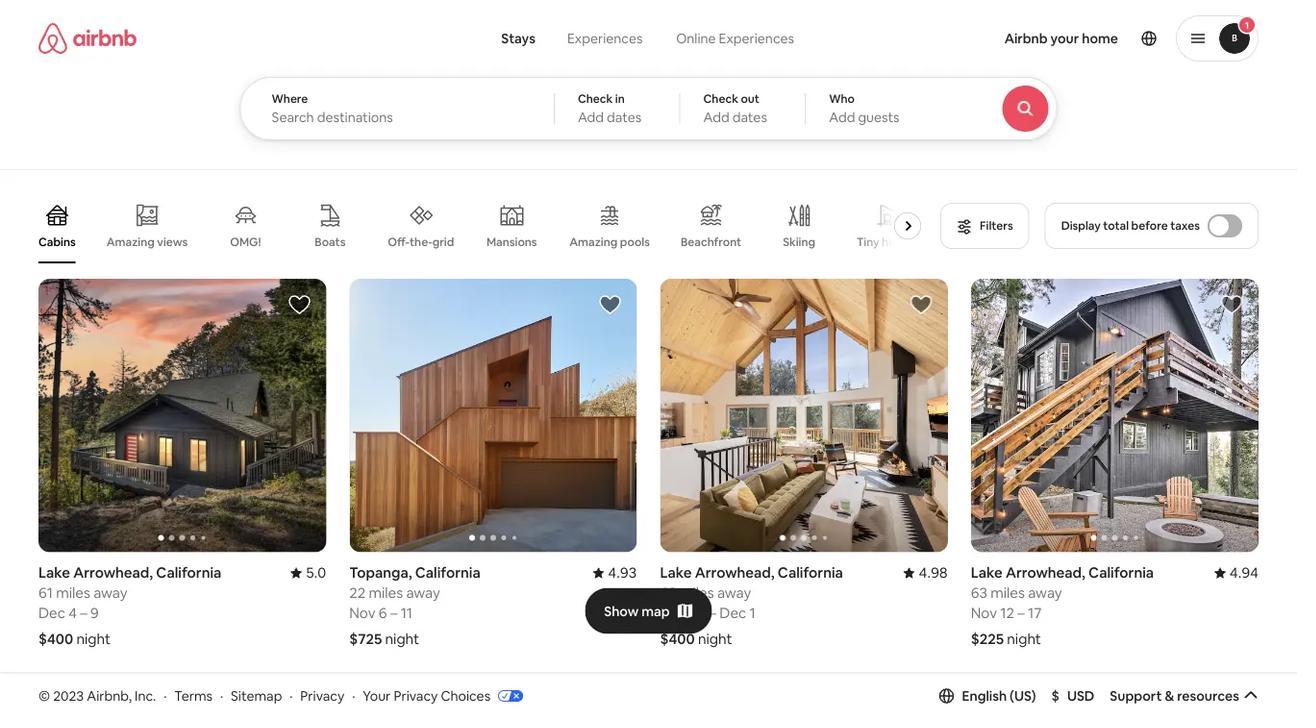 Task type: vqa. For each thing, say whether or not it's contained in the screenshot.
right info
no



Task type: locate. For each thing, give the bounding box(es) containing it.
before
[[1132, 218, 1169, 233]]

who
[[830, 91, 855, 106]]

california
[[156, 564, 222, 582], [415, 564, 481, 582], [778, 564, 844, 582], [1089, 564, 1155, 582]]

lake
[[38, 564, 70, 582], [660, 564, 692, 582], [971, 564, 1003, 582]]

nov left 6
[[349, 604, 376, 623]]

0 horizontal spatial nov
[[349, 604, 376, 623]]

2 add from the left
[[704, 109, 730, 126]]

privacy left your
[[301, 688, 345, 705]]

online experiences
[[676, 30, 795, 47]]

3 night from the left
[[698, 630, 733, 649]]

None search field
[[240, 0, 1110, 140]]

2 california from the left
[[415, 564, 481, 582]]

lake up the map
[[660, 564, 692, 582]]

online
[[676, 30, 716, 47]]

off-the-grid
[[388, 235, 454, 249]]

away right show map button
[[718, 584, 752, 603]]

show map button
[[585, 588, 713, 635]]

2 night from the left
[[385, 630, 420, 649]]

mansions
[[487, 235, 537, 250]]

experiences right online at top right
[[719, 30, 795, 47]]

terms · sitemap · privacy
[[174, 688, 345, 705]]

$400
[[38, 630, 73, 649], [660, 630, 695, 649]]

miles inside lake arrowhead, california 61 miles away dec 4 – 9 $400 night
[[56, 584, 90, 603]]

1 horizontal spatial $400
[[660, 630, 695, 649]]

inc.
[[135, 688, 156, 705]]

3 · from the left
[[290, 688, 293, 705]]

1 horizontal spatial nov
[[660, 604, 687, 623]]

dec inside lake arrowhead, california 63 miles away nov 26 – dec 1 $400 night
[[720, 604, 747, 623]]

add to wishlist: lake arrowhead, california image
[[288, 293, 311, 317]]

add
[[578, 109, 604, 126], [704, 109, 730, 126], [830, 109, 856, 126]]

3 add from the left
[[830, 109, 856, 126]]

miles inside lake arrowhead, california 63 miles away nov 12 – 17 $225 night
[[991, 584, 1025, 603]]

–
[[80, 604, 87, 623], [390, 604, 398, 623], [710, 604, 717, 623], [1018, 604, 1025, 623]]

· right inc.
[[164, 688, 167, 705]]

· left privacy link
[[290, 688, 293, 705]]

1 arrowhead, from the left
[[73, 564, 153, 582]]

1 away from the left
[[93, 584, 128, 603]]

nov inside lake arrowhead, california 63 miles away nov 12 – 17 $225 night
[[971, 604, 998, 623]]

0 horizontal spatial 63
[[660, 584, 677, 603]]

away
[[93, 584, 128, 603], [406, 584, 440, 603], [718, 584, 752, 603], [1029, 584, 1063, 603]]

4.94 out of 5 average rating image
[[1215, 564, 1259, 582]]

night
[[76, 630, 111, 649], [385, 630, 420, 649], [698, 630, 733, 649], [1008, 630, 1042, 649]]

lake arrowhead, california 63 miles away nov 26 – dec 1 $400 night
[[660, 564, 844, 649]]

experiences button
[[551, 19, 660, 58]]

1 lake from the left
[[38, 564, 70, 582]]

away inside lake arrowhead, california 63 miles away nov 12 – 17 $225 night
[[1029, 584, 1063, 603]]

california inside lake arrowhead, california 63 miles away nov 26 – dec 1 $400 night
[[778, 564, 844, 582]]

0 horizontal spatial privacy
[[301, 688, 345, 705]]

3 arrowhead, from the left
[[1006, 564, 1086, 582]]

night inside lake arrowhead, california 63 miles away nov 26 – dec 1 $400 night
[[698, 630, 733, 649]]

night inside topanga, california 22 miles away nov 6 – 11 $725 night
[[385, 630, 420, 649]]

away inside lake arrowhead, california 61 miles away dec 4 – 9 $400 night
[[93, 584, 128, 603]]

63
[[660, 584, 677, 603], [971, 584, 988, 603]]

guests
[[859, 109, 900, 126]]

away up 11
[[406, 584, 440, 603]]

2 miles from the left
[[369, 584, 403, 603]]

2 lake from the left
[[660, 564, 692, 582]]

english (us) button
[[940, 688, 1037, 705]]

nov left the '26'
[[660, 604, 687, 623]]

4 california from the left
[[1089, 564, 1155, 582]]

3 away from the left
[[718, 584, 752, 603]]

2 arrowhead, from the left
[[695, 564, 775, 582]]

night down 17
[[1008, 630, 1042, 649]]

2 add to wishlist: lake arrowhead, california image from the left
[[1221, 293, 1244, 317]]

lake for lake arrowhead, california 61 miles away dec 4 – 9 $400 night
[[38, 564, 70, 582]]

– left 17
[[1018, 604, 1025, 623]]

– inside lake arrowhead, california 61 miles away dec 4 – 9 $400 night
[[80, 604, 87, 623]]

2 horizontal spatial arrowhead,
[[1006, 564, 1086, 582]]

airbnb your home
[[1005, 30, 1119, 47]]

5.0
[[306, 564, 326, 582]]

night inside lake arrowhead, california 63 miles away nov 12 – 17 $225 night
[[1008, 630, 1042, 649]]

away inside lake arrowhead, california 63 miles away nov 26 – dec 1 $400 night
[[718, 584, 752, 603]]

· right 'terms' link
[[220, 688, 223, 705]]

dates
[[607, 109, 642, 126], [733, 109, 768, 126]]

4 miles from the left
[[991, 584, 1025, 603]]

2 experiences from the left
[[719, 30, 795, 47]]

group containing amazing views
[[38, 189, 929, 264]]

stays
[[502, 30, 536, 47]]

california inside topanga, california 22 miles away nov 6 – 11 $725 night
[[415, 564, 481, 582]]

add to wishlist: topanga, california image
[[599, 293, 622, 317]]

– left the 9
[[80, 604, 87, 623]]

1 vertical spatial 1
[[750, 604, 756, 623]]

1
[[1246, 19, 1250, 31], [750, 604, 756, 623]]

3 – from the left
[[710, 604, 717, 623]]

miles up 12
[[991, 584, 1025, 603]]

$400 inside lake arrowhead, california 61 miles away dec 4 – 9 $400 night
[[38, 630, 73, 649]]

1 dates from the left
[[607, 109, 642, 126]]

63 up the map
[[660, 584, 677, 603]]

63 inside lake arrowhead, california 63 miles away nov 12 – 17 $225 night
[[971, 584, 988, 603]]

arrowhead, up the '26'
[[695, 564, 775, 582]]

4.93 out of 5 average rating image
[[593, 564, 637, 582]]

nov
[[349, 604, 376, 623], [660, 604, 687, 623], [971, 604, 998, 623]]

26
[[690, 604, 706, 623]]

check inside check out add dates
[[704, 91, 739, 106]]

2 $400 from the left
[[660, 630, 695, 649]]

experiences inside button
[[568, 30, 643, 47]]

miles for dec 4 – 9
[[56, 584, 90, 603]]

display total before taxes
[[1062, 218, 1201, 233]]

stays button
[[486, 19, 551, 58]]

0 horizontal spatial dates
[[607, 109, 642, 126]]

miles up 4
[[56, 584, 90, 603]]

arrowhead, inside lake arrowhead, california 63 miles away nov 12 – 17 $225 night
[[1006, 564, 1086, 582]]

support & resources button
[[1111, 688, 1259, 705]]

2 nov from the left
[[660, 604, 687, 623]]

– inside topanga, california 22 miles away nov 6 – 11 $725 night
[[390, 604, 398, 623]]

3 california from the left
[[778, 564, 844, 582]]

nov inside lake arrowhead, california 63 miles away nov 26 – dec 1 $400 night
[[660, 604, 687, 623]]

· left your
[[352, 688, 355, 705]]

dates for check out add dates
[[733, 109, 768, 126]]

1 add from the left
[[578, 109, 604, 126]]

arrowhead, up 17
[[1006, 564, 1086, 582]]

3 nov from the left
[[971, 604, 998, 623]]

lake up 61
[[38, 564, 70, 582]]

away up the 9
[[93, 584, 128, 603]]

nov left 12
[[971, 604, 998, 623]]

the-
[[410, 235, 433, 249]]

miles
[[56, 584, 90, 603], [369, 584, 403, 603], [680, 584, 714, 603], [991, 584, 1025, 603]]

lake for lake arrowhead, california 63 miles away nov 26 – dec 1 $400 night
[[660, 564, 692, 582]]

out
[[741, 91, 760, 106]]

0 horizontal spatial experiences
[[568, 30, 643, 47]]

lake inside lake arrowhead, california 63 miles away nov 26 – dec 1 $400 night
[[660, 564, 692, 582]]

3 miles from the left
[[680, 584, 714, 603]]

1 $400 from the left
[[38, 630, 73, 649]]

2 horizontal spatial nov
[[971, 604, 998, 623]]

3 lake from the left
[[971, 564, 1003, 582]]

4 · from the left
[[352, 688, 355, 705]]

dates inside check out add dates
[[733, 109, 768, 126]]

0 horizontal spatial arrowhead,
[[73, 564, 153, 582]]

dates inside "check in add dates"
[[607, 109, 642, 126]]

0 horizontal spatial add to wishlist: lake arrowhead, california image
[[910, 293, 933, 317]]

experiences
[[568, 30, 643, 47], [719, 30, 795, 47]]

1 horizontal spatial lake
[[660, 564, 692, 582]]

dates for check in add dates
[[607, 109, 642, 126]]

miles inside lake arrowhead, california 63 miles away nov 26 – dec 1 $400 night
[[680, 584, 714, 603]]

amazing left pools
[[570, 235, 618, 250]]

2 dates from the left
[[733, 109, 768, 126]]

where
[[272, 91, 308, 106]]

2 dec from the left
[[720, 604, 747, 623]]

1 nov from the left
[[349, 604, 376, 623]]

0 horizontal spatial dec
[[38, 604, 65, 623]]

– right 6
[[390, 604, 398, 623]]

privacy right your
[[394, 688, 438, 705]]

lake inside lake arrowhead, california 61 miles away dec 4 – 9 $400 night
[[38, 564, 70, 582]]

amazing for amazing views
[[107, 235, 155, 249]]

$
[[1052, 688, 1060, 705]]

add inside check out add dates
[[704, 109, 730, 126]]

dec
[[38, 604, 65, 623], [720, 604, 747, 623]]

63 up $225
[[971, 584, 988, 603]]

1 horizontal spatial privacy
[[394, 688, 438, 705]]

2 63 from the left
[[971, 584, 988, 603]]

check left out
[[704, 91, 739, 106]]

1 horizontal spatial dec
[[720, 604, 747, 623]]

check inside "check in add dates"
[[578, 91, 613, 106]]

5.0 out of 5 average rating image
[[290, 564, 326, 582]]

add to wishlist: crestline, california image
[[1221, 704, 1244, 720]]

6
[[379, 604, 387, 623]]

1 horizontal spatial add to wishlist: lake arrowhead, california image
[[1221, 293, 1244, 317]]

0 horizontal spatial add
[[578, 109, 604, 126]]

61
[[38, 584, 53, 603]]

1 horizontal spatial amazing
[[570, 235, 618, 250]]

arrowhead, up the 9
[[73, 564, 153, 582]]

·
[[164, 688, 167, 705], [220, 688, 223, 705], [290, 688, 293, 705], [352, 688, 355, 705]]

night inside lake arrowhead, california 61 miles away dec 4 – 9 $400 night
[[76, 630, 111, 649]]

2 horizontal spatial add
[[830, 109, 856, 126]]

4
[[69, 604, 77, 623]]

support & resources
[[1111, 688, 1240, 705]]

2 horizontal spatial lake
[[971, 564, 1003, 582]]

63 inside lake arrowhead, california 63 miles away nov 26 – dec 1 $400 night
[[660, 584, 677, 603]]

0 horizontal spatial check
[[578, 91, 613, 106]]

amazing left views
[[107, 235, 155, 249]]

miles for nov 26 – dec 1
[[680, 584, 714, 603]]

omg!
[[230, 235, 261, 250]]

dec left 4
[[38, 604, 65, 623]]

0 horizontal spatial $400
[[38, 630, 73, 649]]

california inside lake arrowhead, california 61 miles away dec 4 – 9 $400 night
[[156, 564, 222, 582]]

– for nov 12 – 17
[[1018, 604, 1025, 623]]

dates down out
[[733, 109, 768, 126]]

1 experiences from the left
[[568, 30, 643, 47]]

add down who
[[830, 109, 856, 126]]

miles inside topanga, california 22 miles away nov 6 – 11 $725 night
[[369, 584, 403, 603]]

check in add dates
[[578, 91, 642, 126]]

add to wishlist: lake arrowhead, california image for 4.94
[[1221, 293, 1244, 317]]

1 check from the left
[[578, 91, 613, 106]]

1 california from the left
[[156, 564, 222, 582]]

california inside lake arrowhead, california 63 miles away nov 12 – 17 $225 night
[[1089, 564, 1155, 582]]

away for dec 4 – 9
[[93, 584, 128, 603]]

2 – from the left
[[390, 604, 398, 623]]

miles up 6
[[369, 584, 403, 603]]

lake up 12
[[971, 564, 1003, 582]]

1 dec from the left
[[38, 604, 65, 623]]

night down the '26'
[[698, 630, 733, 649]]

– right the '26'
[[710, 604, 717, 623]]

your
[[363, 688, 391, 705]]

4 – from the left
[[1018, 604, 1025, 623]]

dates down in
[[607, 109, 642, 126]]

cabins
[[38, 235, 76, 250]]

your privacy choices link
[[363, 688, 523, 706]]

1 add to wishlist: lake arrowhead, california image from the left
[[910, 293, 933, 317]]

4.98 out of 5 average rating image
[[904, 564, 948, 582]]

group
[[38, 189, 929, 264], [38, 279, 326, 553], [349, 279, 637, 553], [660, 279, 948, 553], [971, 279, 1259, 553], [38, 689, 326, 720], [349, 689, 637, 720], [660, 689, 948, 720], [971, 689, 1259, 720]]

1 night from the left
[[76, 630, 111, 649]]

63 for nov 26 – dec 1
[[660, 584, 677, 603]]

night down the 9
[[76, 630, 111, 649]]

1 horizontal spatial check
[[704, 91, 739, 106]]

arrowhead, for dec
[[695, 564, 775, 582]]

arrowhead,
[[73, 564, 153, 582], [695, 564, 775, 582], [1006, 564, 1086, 582]]

1 – from the left
[[80, 604, 87, 623]]

home
[[1083, 30, 1119, 47]]

tiny homes
[[857, 235, 919, 250]]

0 vertical spatial 1
[[1246, 19, 1250, 31]]

add down the experiences button on the top of the page
[[578, 109, 604, 126]]

add for check out add dates
[[704, 109, 730, 126]]

dec right the '26'
[[720, 604, 747, 623]]

$400 down 4
[[38, 630, 73, 649]]

topanga,
[[349, 564, 412, 582]]

night down 11
[[385, 630, 420, 649]]

what can we help you find? tab list
[[486, 19, 660, 58]]

2 privacy from the left
[[394, 688, 438, 705]]

lake inside lake arrowhead, california 63 miles away nov 12 – 17 $225 night
[[971, 564, 1003, 582]]

$400 inside lake arrowhead, california 63 miles away nov 26 – dec 1 $400 night
[[660, 630, 695, 649]]

– inside lake arrowhead, california 63 miles away nov 12 – 17 $225 night
[[1018, 604, 1025, 623]]

2 away from the left
[[406, 584, 440, 603]]

who add guests
[[830, 91, 900, 126]]

1 horizontal spatial add
[[704, 109, 730, 126]]

miles up the '26'
[[680, 584, 714, 603]]

1 horizontal spatial 63
[[971, 584, 988, 603]]

2 check from the left
[[704, 91, 739, 106]]

– inside lake arrowhead, california 63 miles away nov 26 – dec 1 $400 night
[[710, 604, 717, 623]]

amazing
[[107, 235, 155, 249], [570, 235, 618, 250]]

0 horizontal spatial amazing
[[107, 235, 155, 249]]

away inside topanga, california 22 miles away nov 6 – 11 $725 night
[[406, 584, 440, 603]]

add down online experiences
[[704, 109, 730, 126]]

4.98
[[919, 564, 948, 582]]

4 night from the left
[[1008, 630, 1042, 649]]

arrowhead, inside lake arrowhead, california 63 miles away nov 26 – dec 1 $400 night
[[695, 564, 775, 582]]

$725
[[349, 630, 382, 649]]

$400 down the '26'
[[660, 630, 695, 649]]

4 away from the left
[[1029, 584, 1063, 603]]

airbnb,
[[87, 688, 132, 705]]

1 63 from the left
[[660, 584, 677, 603]]

map
[[642, 603, 670, 620]]

0 horizontal spatial lake
[[38, 564, 70, 582]]

dec inside lake arrowhead, california 61 miles away dec 4 – 9 $400 night
[[38, 604, 65, 623]]

1 horizontal spatial 1
[[1246, 19, 1250, 31]]

1 horizontal spatial experiences
[[719, 30, 795, 47]]

arrowhead, inside lake arrowhead, california 61 miles away dec 4 – 9 $400 night
[[73, 564, 153, 582]]

check
[[578, 91, 613, 106], [704, 91, 739, 106]]

1 horizontal spatial dates
[[733, 109, 768, 126]]

away up 17
[[1029, 584, 1063, 603]]

experiences up in
[[568, 30, 643, 47]]

away for nov 26 – dec 1
[[718, 584, 752, 603]]

1 miles from the left
[[56, 584, 90, 603]]

add to wishlist: lake arrowhead, california image
[[910, 293, 933, 317], [1221, 293, 1244, 317]]

check left in
[[578, 91, 613, 106]]

add inside "check in add dates"
[[578, 109, 604, 126]]

your privacy choices
[[363, 688, 491, 705]]

0 horizontal spatial 1
[[750, 604, 756, 623]]

amazing for amazing pools
[[570, 235, 618, 250]]

1 horizontal spatial arrowhead,
[[695, 564, 775, 582]]



Task type: describe. For each thing, give the bounding box(es) containing it.
airbnb
[[1005, 30, 1048, 47]]

– for dec 4 – 9
[[80, 604, 87, 623]]

1 inside dropdown button
[[1246, 19, 1250, 31]]

4.93
[[608, 564, 637, 582]]

away for nov 12 – 17
[[1029, 584, 1063, 603]]

boats
[[315, 235, 346, 250]]

usd
[[1068, 688, 1095, 705]]

lake arrowhead, california 61 miles away dec 4 – 9 $400 night
[[38, 564, 222, 649]]

california for lake arrowhead, california 61 miles away dec 4 – 9 $400 night
[[156, 564, 222, 582]]

check for check in add dates
[[578, 91, 613, 106]]

stays tab panel
[[240, 77, 1110, 140]]

nov for nov 12 – 17
[[971, 604, 998, 623]]

1 · from the left
[[164, 688, 167, 705]]

add for check in add dates
[[578, 109, 604, 126]]

miles for nov 12 – 17
[[991, 584, 1025, 603]]

check for check out add dates
[[704, 91, 739, 106]]

california for lake arrowhead, california 63 miles away nov 26 – dec 1 $400 night
[[778, 564, 844, 582]]

Where field
[[272, 109, 523, 126]]

total
[[1104, 218, 1130, 233]]

tiny
[[857, 235, 880, 250]]

english
[[963, 688, 1007, 705]]

1 button
[[1177, 15, 1259, 62]]

grid
[[433, 235, 454, 249]]

california for lake arrowhead, california 63 miles away nov 12 – 17 $225 night
[[1089, 564, 1155, 582]]

12
[[1001, 604, 1015, 623]]

add inside 'who add guests'
[[830, 109, 856, 126]]

amazing pools
[[570, 235, 650, 250]]

in
[[616, 91, 625, 106]]

© 2023 airbnb, inc. ·
[[38, 688, 167, 705]]

(us)
[[1010, 688, 1037, 705]]

©
[[38, 688, 50, 705]]

display total before taxes button
[[1045, 203, 1259, 249]]

off-
[[388, 235, 410, 249]]

display
[[1062, 218, 1101, 233]]

1 privacy from the left
[[301, 688, 345, 705]]

11
[[401, 604, 413, 623]]

profile element
[[841, 0, 1259, 77]]

taxes
[[1171, 218, 1201, 233]]

lake arrowhead, california 63 miles away nov 12 – 17 $225 night
[[971, 564, 1155, 649]]

$ usd
[[1052, 688, 1095, 705]]

terms
[[174, 688, 213, 705]]

beachfront
[[681, 235, 742, 250]]

1 inside lake arrowhead, california 63 miles away nov 26 – dec 1 $400 night
[[750, 604, 756, 623]]

choices
[[441, 688, 491, 705]]

lake for lake arrowhead, california 63 miles away nov 12 – 17 $225 night
[[971, 564, 1003, 582]]

2 · from the left
[[220, 688, 223, 705]]

experiences inside online experiences link
[[719, 30, 795, 47]]

privacy link
[[301, 688, 345, 705]]

airbnb your home link
[[994, 18, 1130, 59]]

homes
[[882, 235, 919, 250]]

skiing
[[783, 235, 816, 250]]

add to wishlist: lake arrowhead, california image for 4.98
[[910, 293, 933, 317]]

4.94
[[1230, 564, 1259, 582]]

views
[[157, 235, 188, 249]]

nov for nov 26 – dec 1
[[660, 604, 687, 623]]

show
[[604, 603, 639, 620]]

online experiences link
[[660, 19, 812, 58]]

amazing views
[[107, 235, 188, 249]]

topanga, california 22 miles away nov 6 – 11 $725 night
[[349, 564, 481, 649]]

pools
[[620, 235, 650, 250]]

&
[[1165, 688, 1175, 705]]

terms link
[[174, 688, 213, 705]]

resources
[[1178, 688, 1240, 705]]

support
[[1111, 688, 1163, 705]]

– for nov 26 – dec 1
[[710, 604, 717, 623]]

your
[[1051, 30, 1080, 47]]

sitemap
[[231, 688, 282, 705]]

english (us)
[[963, 688, 1037, 705]]

2023
[[53, 688, 84, 705]]

sitemap link
[[231, 688, 282, 705]]

22
[[349, 584, 366, 603]]

17
[[1029, 604, 1042, 623]]

none search field containing stays
[[240, 0, 1110, 140]]

show map
[[604, 603, 670, 620]]

filters button
[[941, 203, 1030, 249]]

check out add dates
[[704, 91, 768, 126]]

63 for nov 12 – 17
[[971, 584, 988, 603]]

arrowhead, for 17
[[1006, 564, 1086, 582]]

9
[[90, 604, 99, 623]]

$225
[[971, 630, 1004, 649]]

arrowhead, for 9
[[73, 564, 153, 582]]

filters
[[980, 218, 1014, 233]]

nov inside topanga, california 22 miles away nov 6 – 11 $725 night
[[349, 604, 376, 623]]



